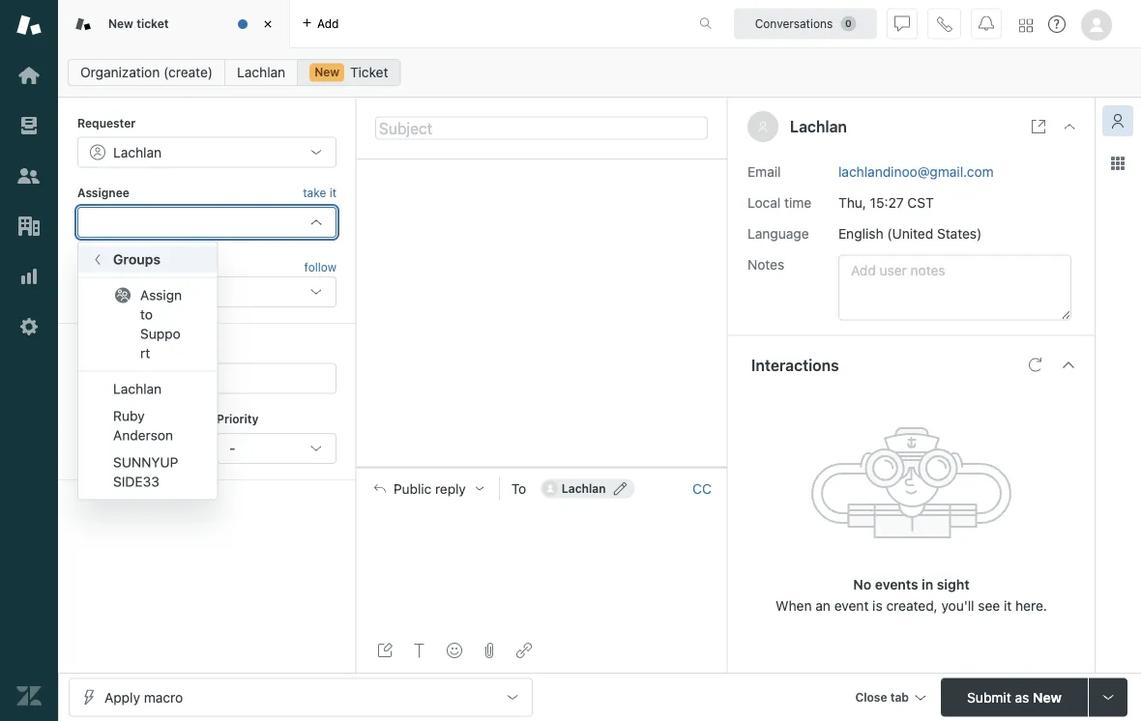 Task type: describe. For each thing, give the bounding box(es) containing it.
(united
[[888, 225, 934, 241]]

admin image
[[16, 314, 42, 340]]

close tab button
[[847, 679, 934, 720]]

lachlan right user icon
[[790, 118, 847, 136]]

to
[[140, 307, 153, 323]]

local time
[[748, 195, 812, 210]]

interactions
[[752, 356, 839, 374]]

cc button
[[693, 480, 712, 498]]

suppo
[[140, 326, 181, 342]]

email
[[748, 164, 781, 180]]

apply macro
[[104, 690, 183, 706]]

requester
[[77, 116, 136, 130]]

close
[[856, 691, 888, 705]]

conversations button
[[734, 8, 878, 39]]

organizations image
[[16, 214, 42, 239]]

-
[[229, 441, 236, 457]]

reporting image
[[16, 264, 42, 289]]

close tab
[[856, 691, 909, 705]]

submit
[[968, 690, 1012, 706]]

public reply button
[[357, 469, 499, 509]]

view more details image
[[1031, 119, 1047, 134]]

assign to suppo rt option
[[78, 282, 217, 367]]

no
[[854, 577, 872, 593]]

thu, 15:27 cst
[[839, 195, 934, 210]]

ruby anderson
[[113, 408, 173, 444]]

2 horizontal spatial new
[[1033, 690, 1062, 706]]

tab
[[891, 691, 909, 705]]

created,
[[887, 598, 938, 614]]

zendesk products image
[[1020, 19, 1033, 32]]

get help image
[[1049, 15, 1066, 33]]

new ticket
[[108, 17, 169, 30]]

lachlan inside 'secondary' element
[[237, 64, 286, 80]]

user image
[[758, 121, 769, 133]]

15:27
[[870, 195, 904, 210]]

lachlan link
[[225, 59, 298, 86]]

event
[[835, 598, 869, 614]]

add attachment image
[[482, 643, 497, 659]]

main element
[[0, 0, 58, 722]]

(create)
[[164, 64, 213, 80]]

ruby
[[113, 408, 145, 424]]

get started image
[[16, 63, 42, 88]]

follow
[[304, 260, 337, 274]]

take it button
[[303, 183, 337, 203]]

- button
[[217, 433, 337, 464]]

it inside no events in sight when an event is created, you'll see it here.
[[1004, 598, 1012, 614]]

organization (create) button
[[68, 59, 225, 86]]

zendesk image
[[16, 684, 42, 709]]

rt
[[140, 345, 150, 361]]

conversations
[[755, 17, 833, 30]]

no events in sight when an event is created, you'll see it here.
[[776, 577, 1048, 614]]

tabs tab list
[[58, 0, 679, 48]]

organization (create)
[[80, 64, 213, 80]]

is
[[873, 598, 883, 614]]

new for new ticket
[[108, 17, 133, 30]]

macro
[[144, 690, 183, 706]]

to
[[512, 481, 527, 497]]

lachlan inside assignee list box
[[113, 381, 162, 397]]

organization
[[80, 64, 160, 80]]

edit user image
[[614, 482, 628, 496]]

submit as new
[[968, 690, 1062, 706]]

sunnyup
[[113, 455, 178, 471]]

ticket
[[350, 64, 388, 80]]

it inside button
[[330, 186, 337, 200]]

Subject field
[[375, 117, 708, 140]]

customers image
[[16, 164, 42, 189]]

apply
[[104, 690, 140, 706]]

anderson
[[113, 428, 173, 444]]

format text image
[[412, 643, 428, 659]]

in
[[922, 577, 934, 593]]

you'll
[[942, 598, 975, 614]]

sight
[[937, 577, 970, 593]]

take
[[303, 186, 326, 200]]

cc
[[693, 481, 712, 497]]

new ticket tab
[[58, 0, 290, 48]]

insert emojis image
[[447, 643, 462, 659]]



Task type: locate. For each thing, give the bounding box(es) containing it.
new
[[108, 17, 133, 30], [315, 65, 340, 79], [1033, 690, 1062, 706]]

notifications image
[[979, 16, 995, 31]]

lachlan down requester
[[113, 144, 162, 160]]

0 horizontal spatial new
[[108, 17, 133, 30]]

Add user notes text field
[[839, 255, 1072, 321]]

lachlan
[[237, 64, 286, 80], [790, 118, 847, 136], [113, 144, 162, 160], [113, 381, 162, 397], [562, 482, 606, 496]]

lachlan right lachlandinoo@gmail.com icon
[[562, 482, 606, 496]]

take it
[[303, 186, 337, 200]]

assignee
[[77, 186, 129, 200]]

0 vertical spatial it
[[330, 186, 337, 200]]

views image
[[16, 113, 42, 138]]

states)
[[937, 225, 982, 241]]

public
[[394, 481, 432, 497]]

language
[[748, 225, 809, 241]]

1 vertical spatial it
[[1004, 598, 1012, 614]]

it right take
[[330, 186, 337, 200]]

lachlandinoo@gmail.com image
[[543, 481, 558, 497]]

new left the ticket
[[108, 17, 133, 30]]

assign
[[140, 287, 182, 303]]

user image
[[759, 122, 767, 132]]

type
[[77, 413, 105, 426]]

lachlandinoo@gmail.com
[[839, 164, 994, 180]]

new inside tab
[[108, 17, 133, 30]]

local
[[748, 195, 781, 210]]

here.
[[1016, 598, 1048, 614]]

add link (cmd k) image
[[517, 643, 532, 659]]

cst
[[908, 195, 934, 210]]

assignee list box
[[77, 241, 218, 501]]

events
[[875, 577, 919, 593]]

when
[[776, 598, 812, 614]]

0 vertical spatial new
[[108, 17, 133, 30]]

priority
[[217, 413, 259, 426]]

secondary element
[[58, 53, 1142, 92]]

reply
[[435, 481, 466, 497]]

1 horizontal spatial it
[[1004, 598, 1012, 614]]

time
[[785, 195, 812, 210]]

lachlan up ruby
[[113, 381, 162, 397]]

english
[[839, 225, 884, 241]]

new inside 'secondary' element
[[315, 65, 340, 79]]

2 vertical spatial new
[[1033, 690, 1062, 706]]

requester element
[[77, 137, 337, 168]]

see
[[978, 598, 1001, 614]]

thu,
[[839, 195, 867, 210]]

groups option
[[78, 246, 217, 273]]

sunnyup side33
[[113, 455, 178, 490]]

an
[[816, 598, 831, 614]]

draft mode image
[[377, 643, 393, 659]]

side33
[[113, 474, 159, 490]]

lachlan down close icon
[[237, 64, 286, 80]]

notes
[[748, 256, 785, 272]]

it right the see
[[1004, 598, 1012, 614]]

None field
[[92, 283, 295, 302], [92, 369, 318, 389], [92, 283, 295, 302], [92, 369, 318, 389]]

close image
[[258, 15, 278, 34]]

groups
[[113, 251, 161, 267]]

displays possible ticket submission types image
[[1101, 690, 1116, 706]]

new for new
[[315, 65, 340, 79]]

english (united states)
[[839, 225, 982, 241]]

ticket
[[137, 17, 169, 30]]

customer context image
[[1111, 113, 1126, 129]]

1 vertical spatial new
[[315, 65, 340, 79]]

add
[[317, 17, 339, 30]]

button displays agent's chat status as invisible. image
[[895, 16, 910, 31]]

0 horizontal spatial it
[[330, 186, 337, 200]]

minimize composer image
[[534, 460, 550, 476]]

new right "as" on the bottom right of the page
[[1033, 690, 1062, 706]]

as
[[1015, 690, 1030, 706]]

apps image
[[1111, 156, 1126, 171]]

follow button
[[304, 258, 337, 276]]

it
[[330, 186, 337, 200], [1004, 598, 1012, 614]]

close image
[[1062, 119, 1078, 134]]

1 horizontal spatial new
[[315, 65, 340, 79]]

zendesk support image
[[16, 13, 42, 38]]

assign to suppo rt
[[140, 287, 182, 361]]

public reply
[[394, 481, 466, 497]]

new left ticket
[[315, 65, 340, 79]]

lachlan inside requester element
[[113, 144, 162, 160]]

assignee element
[[77, 207, 337, 238]]

add button
[[290, 0, 351, 47]]



Task type: vqa. For each thing, say whether or not it's contained in the screenshot.
Close icon within the 'All channels in one place' 'dialog'
no



